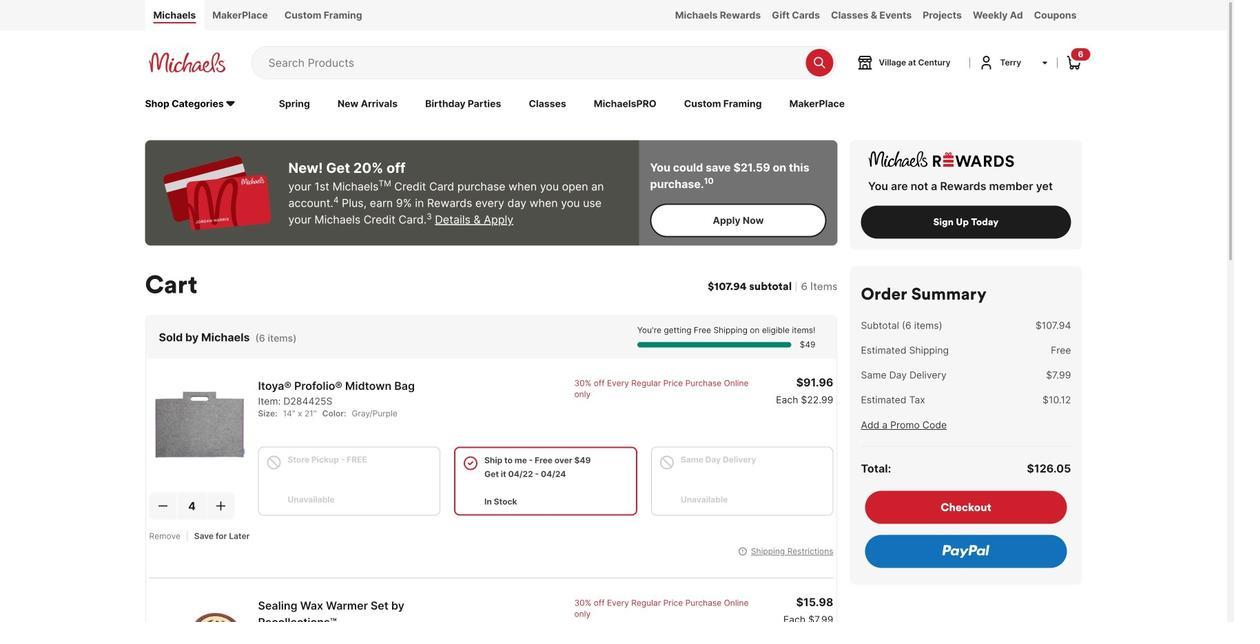 Task type: locate. For each thing, give the bounding box(es) containing it.
search button image
[[813, 56, 827, 70]]

mrewards_logo image
[[865, 151, 1017, 167]]

plcc card logo image
[[162, 155, 272, 231]]

itoya® profolio® midtown bag image
[[149, 375, 250, 476]]

Number Stepper text field
[[177, 492, 206, 520]]



Task type: vqa. For each thing, say whether or not it's contained in the screenshot.
shopping cart icon header on the top right of page
yes



Task type: describe. For each thing, give the bounding box(es) containing it.
Search Input field
[[268, 47, 799, 78]]

shopping cart icon header image
[[1066, 54, 1082, 71]]

sealing wax warmer set by recollections™ image
[[149, 595, 250, 622]]



